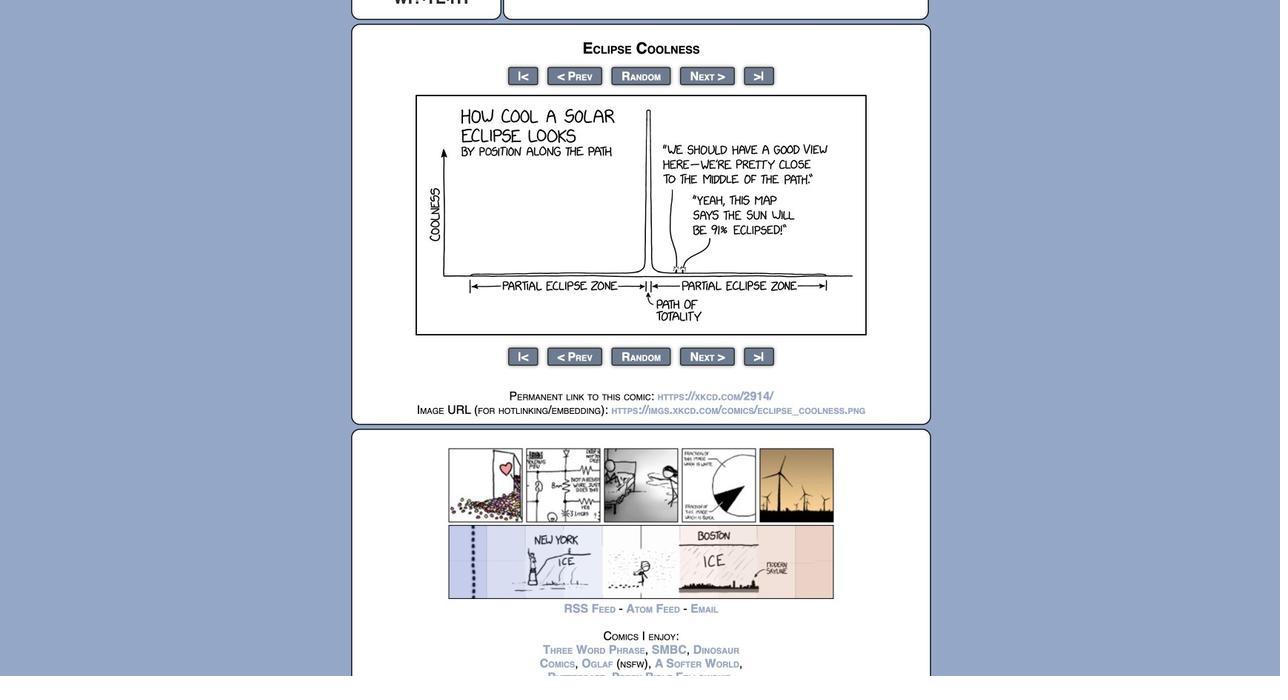 Task type: describe. For each thing, give the bounding box(es) containing it.
eclipse coolness image
[[416, 95, 867, 336]]

selected comics image
[[449, 449, 834, 523]]

earth temperature timeline image
[[449, 526, 834, 600]]



Task type: vqa. For each thing, say whether or not it's contained in the screenshot.
SELECTED COMICS image
yes



